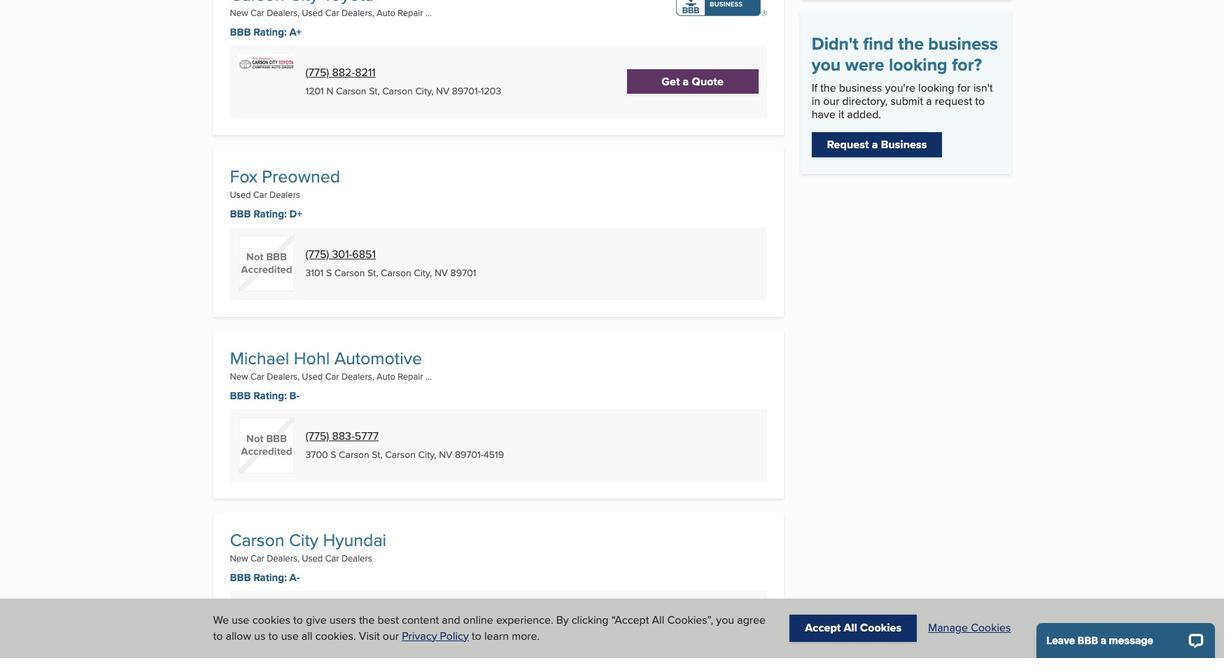 Task type: vqa. For each thing, say whether or not it's contained in the screenshot.
the bottommost looking
yes



Task type: locate. For each thing, give the bounding box(es) containing it.
0 horizontal spatial all
[[652, 613, 665, 629]]

, inside "(775) 245-5880 3659 s carson st , carson city, nv 89701-5584"
[[381, 630, 383, 644]]

2 vertical spatial not bbb accredited image
[[238, 600, 294, 656]]

1 horizontal spatial dealers
[[342, 552, 372, 565]]

1 vertical spatial not bbb accredited image
[[238, 418, 294, 474]]

2 auto from the top
[[377, 370, 395, 383]]

you up if on the top
[[812, 52, 841, 78]]

1 bbb from the top
[[230, 24, 251, 40]]

a-
[[289, 571, 300, 586]]

nv left 1203
[[436, 84, 450, 98]]

4519
[[484, 448, 504, 462]]

privacy
[[402, 628, 437, 644]]

, right "visit"
[[381, 630, 383, 644]]

the right find
[[898, 31, 924, 57]]

2 rating: from the top
[[254, 206, 287, 222]]

a
[[683, 74, 689, 90], [926, 93, 932, 109], [872, 137, 878, 153]]

all inside button
[[844, 621, 857, 637]]

0 horizontal spatial cookies
[[860, 621, 902, 637]]

nv inside "(775) 245-5880 3659 s carson st , carson city, nv 89701-5584"
[[439, 630, 453, 644]]

89701- for michael hohl automotive
[[455, 448, 484, 462]]

carson
[[336, 84, 367, 98], [382, 84, 413, 98], [334, 266, 365, 280], [381, 266, 411, 280], [339, 448, 369, 462], [385, 448, 416, 462], [230, 528, 285, 553], [339, 630, 370, 644], [386, 630, 416, 644]]

2 vertical spatial s
[[331, 630, 337, 644]]

new inside michael hohl automotive new car dealers, used car dealers, auto repair ... bbb rating: b-
[[230, 370, 248, 383]]

business down were
[[839, 80, 882, 96]]

manage cookies
[[928, 621, 1011, 637]]

city, left 89701
[[414, 266, 432, 280]]

for?
[[952, 52, 982, 78]]

bbb left a- at the bottom of the page
[[230, 571, 251, 586]]

auto inside michael hohl automotive new car dealers, used car dealers, auto repair ... bbb rating: b-
[[377, 370, 395, 383]]

used inside carson city hyundai new car dealers, used car dealers bbb rating: a-
[[302, 552, 323, 565]]

1 new from the top
[[230, 6, 248, 19]]

2 bbb from the top
[[230, 206, 251, 222]]

rating: left a- at the bottom of the page
[[254, 571, 287, 586]]

nv left 89701
[[435, 266, 448, 280]]

dealers, for hohl
[[267, 370, 300, 383]]

used left preowned on the left top
[[230, 188, 251, 201]]

new inside carson city hyundai new car dealers, used car dealers bbb rating: a-
[[230, 552, 248, 565]]

st down 8211
[[369, 84, 378, 98]]

all right the "accept"
[[844, 621, 857, 637]]

3101
[[306, 266, 324, 280]]

1 horizontal spatial cookies
[[971, 621, 1011, 637]]

nv for carson city hyundai
[[439, 630, 453, 644]]

request a business link
[[812, 133, 943, 157]]

, inside (775) 883-5777 3700 s carson st , carson city, nv 89701-4519
[[380, 448, 383, 462]]

city, inside "(775) 245-5880 3659 s carson st , carson city, nv 89701-5584"
[[419, 630, 437, 644]]

bbb inside new car dealers, used car dealers, auto repair ... bbb rating: a+
[[230, 24, 251, 40]]

you inside the didn't find the business you were looking for? if the business you're looking for isn't in our directory, submit a request to have it added.
[[812, 52, 841, 78]]

1 vertical spatial the
[[821, 80, 836, 96]]

rating: inside michael hohl automotive new car dealers, used car dealers, auto repair ... bbb rating: b-
[[254, 389, 287, 404]]

repair inside new car dealers, used car dealers, auto repair ... bbb rating: a+
[[398, 6, 423, 19]]

rating: left a+
[[254, 24, 287, 40]]

st down 6851
[[368, 266, 376, 280]]

used inside new car dealers, used car dealers, auto repair ... bbb rating: a+
[[302, 6, 323, 19]]

2 repair from the top
[[398, 370, 423, 383]]

cookies",
[[667, 613, 713, 629]]

0 vertical spatial new
[[230, 6, 248, 19]]

used up (775) 882-8211 link
[[302, 6, 323, 19]]

rating: left b-
[[254, 389, 287, 404]]

a right request
[[872, 137, 878, 153]]

0 vertical spatial ...
[[426, 6, 432, 19]]

not bbb accredited image for fox
[[238, 236, 294, 292]]

city, left 1203
[[415, 84, 434, 98]]

89701- inside "(775) 245-5880 3659 s carson st , carson city, nv 89701-5584"
[[455, 630, 484, 644]]

0 horizontal spatial dealers
[[270, 188, 300, 201]]

1 vertical spatial auto
[[377, 370, 395, 383]]

,
[[378, 84, 380, 98], [376, 266, 378, 280], [380, 448, 383, 462], [381, 630, 383, 644]]

repair up (775) 882-8211 1201 n carson st , carson city, nv 89701-1203
[[398, 6, 423, 19]]

not bbb accredited image for carson
[[238, 600, 294, 656]]

cookies right manage
[[971, 621, 1011, 637]]

1 vertical spatial s
[[331, 448, 336, 462]]

our
[[823, 93, 840, 109], [383, 628, 399, 644]]

dealers, up b-
[[267, 370, 300, 383]]

2 cookies from the left
[[971, 621, 1011, 637]]

1 horizontal spatial you
[[812, 52, 841, 78]]

our inside the didn't find the business you were looking for? if the business you're looking for isn't in our directory, submit a request to have it added.
[[823, 93, 840, 109]]

bbb left a+
[[230, 24, 251, 40]]

st for michael hohl automotive
[[372, 448, 380, 462]]

0 vertical spatial auto
[[377, 6, 395, 19]]

city, for michael hohl automotive
[[418, 448, 437, 462]]

you left agree
[[716, 613, 734, 629]]

city, inside (775) 883-5777 3700 s carson st , carson city, nv 89701-4519
[[418, 448, 437, 462]]

0 vertical spatial you
[[812, 52, 841, 78]]

dealers,
[[267, 6, 300, 19], [342, 6, 374, 19], [267, 370, 300, 383], [342, 370, 374, 383], [267, 552, 300, 565]]

1 horizontal spatial our
[[823, 93, 840, 109]]

0 vertical spatial 89701-
[[452, 84, 481, 98]]

michael hohl automotive new car dealers, used car dealers, auto repair ... bbb rating: b-
[[230, 346, 432, 404]]

1 cookies from the left
[[860, 621, 902, 637]]

s right "3700" at left bottom
[[331, 448, 336, 462]]

(775) 245-5880 link
[[306, 611, 381, 627]]

1 vertical spatial ...
[[426, 370, 432, 383]]

0 vertical spatial s
[[326, 266, 332, 280]]

added.
[[847, 107, 881, 123]]

3 new from the top
[[230, 552, 248, 565]]

to left give at left
[[293, 613, 303, 629]]

rating: inside carson city hyundai new car dealers, used car dealers bbb rating: a-
[[254, 571, 287, 586]]

to
[[975, 93, 985, 109], [293, 613, 303, 629], [213, 628, 223, 644], [268, 628, 278, 644], [472, 628, 482, 644]]

a+
[[289, 24, 302, 40]]

, inside (775) 882-8211 1201 n carson st , carson city, nv 89701-1203
[[378, 84, 380, 98]]

looking
[[889, 52, 948, 78], [918, 80, 955, 96]]

s inside (775) 883-5777 3700 s carson st , carson city, nv 89701-4519
[[331, 448, 336, 462]]

to left 'allow'
[[213, 628, 223, 644]]

nv inside (775) 883-5777 3700 s carson st , carson city, nv 89701-4519
[[439, 448, 452, 462]]

, right n
[[378, 84, 380, 98]]

you
[[812, 52, 841, 78], [716, 613, 734, 629]]

looking left for
[[918, 80, 955, 96]]

1 repair from the top
[[398, 6, 423, 19]]

a for quote
[[683, 74, 689, 90]]

to right for
[[975, 93, 985, 109]]

(775) inside the (775) 301-6851 3101 s carson st , carson city, nv 89701
[[306, 246, 329, 263]]

, inside the (775) 301-6851 3101 s carson st , carson city, nv 89701
[[376, 266, 378, 280]]

dealers right city
[[342, 552, 372, 565]]

(775) inside (775) 883-5777 3700 s carson st , carson city, nv 89701-4519
[[306, 429, 329, 445]]

0 horizontal spatial a
[[683, 74, 689, 90]]

used
[[302, 6, 323, 19], [230, 188, 251, 201], [302, 370, 323, 383], [302, 552, 323, 565]]

nv
[[436, 84, 450, 98], [435, 266, 448, 280], [439, 448, 452, 462], [439, 630, 453, 644]]

nv down the and
[[439, 630, 453, 644]]

rating: inside fox preowned used car dealers bbb rating: d+
[[254, 206, 287, 222]]

4 bbb from the top
[[230, 571, 251, 586]]

(775)
[[306, 64, 329, 80], [306, 246, 329, 263], [306, 429, 329, 445], [306, 611, 329, 627]]

accredited business image
[[676, 0, 767, 16]]

1 horizontal spatial all
[[844, 621, 857, 637]]

0 vertical spatial business
[[928, 31, 998, 57]]

0 horizontal spatial you
[[716, 613, 734, 629]]

business
[[928, 31, 998, 57], [839, 80, 882, 96]]

fox preowned used car dealers bbb rating: d+
[[230, 164, 340, 222]]

dealers, up 8211
[[342, 6, 374, 19]]

0 vertical spatial a
[[683, 74, 689, 90]]

auto
[[377, 6, 395, 19], [377, 370, 395, 383]]

michael
[[230, 346, 289, 371]]

1 vertical spatial new
[[230, 370, 248, 383]]

a right 'submit'
[[926, 93, 932, 109]]

2 horizontal spatial the
[[898, 31, 924, 57]]

, right "3700" at left bottom
[[380, 448, 383, 462]]

looking up you're
[[889, 52, 948, 78]]

our right in at right
[[823, 93, 840, 109]]

1 auto from the top
[[377, 6, 395, 19]]

(775) 883-5777 link
[[306, 429, 379, 445]]

2 vertical spatial a
[[872, 137, 878, 153]]

bbb down michael in the bottom left of the page
[[230, 389, 251, 404]]

(775) 882-8211 1201 n carson st , carson city, nv 89701-1203
[[306, 64, 501, 98]]

1 vertical spatial 89701-
[[455, 448, 484, 462]]

business
[[881, 137, 927, 153]]

3 not bbb accredited image from the top
[[238, 600, 294, 656]]

nv inside the (775) 301-6851 3101 s carson st , carson city, nv 89701
[[435, 266, 448, 280]]

2 not bbb accredited image from the top
[[238, 418, 294, 474]]

89701-
[[452, 84, 481, 98], [455, 448, 484, 462], [455, 630, 484, 644]]

0 vertical spatial repair
[[398, 6, 423, 19]]

1 ... from the top
[[426, 6, 432, 19]]

cookies
[[860, 621, 902, 637], [971, 621, 1011, 637]]

dealers up d+
[[270, 188, 300, 201]]

2 new from the top
[[230, 370, 248, 383]]

(775) inside "(775) 245-5880 3659 s carson st , carson city, nv 89701-5584"
[[306, 611, 329, 627]]

accept all cookies
[[805, 621, 902, 637]]

1 vertical spatial business
[[839, 80, 882, 96]]

automotive
[[334, 346, 422, 371]]

dealers, up a+
[[267, 6, 300, 19]]

business up for
[[928, 31, 998, 57]]

city, down content
[[419, 630, 437, 644]]

use
[[232, 613, 249, 629], [281, 628, 299, 644]]

used left hyundai
[[302, 552, 323, 565]]

"accept
[[612, 613, 649, 629]]

1 horizontal spatial business
[[928, 31, 998, 57]]

4 rating: from the top
[[254, 571, 287, 586]]

1 rating: from the top
[[254, 24, 287, 40]]

0 horizontal spatial business
[[839, 80, 882, 96]]

dealers, right hohl
[[342, 370, 374, 383]]

a for business
[[872, 137, 878, 153]]

city,
[[415, 84, 434, 98], [414, 266, 432, 280], [418, 448, 437, 462], [419, 630, 437, 644]]

, for fox preowned
[[376, 266, 378, 280]]

dealers, for city
[[267, 552, 300, 565]]

learn
[[484, 628, 509, 644]]

online
[[463, 613, 493, 629]]

st inside "(775) 245-5880 3659 s carson st , carson city, nv 89701-5584"
[[372, 630, 381, 644]]

(775) for preowned
[[306, 246, 329, 263]]

city, inside the (775) 301-6851 3101 s carson st , carson city, nv 89701
[[414, 266, 432, 280]]

301-
[[332, 246, 352, 263]]

b-
[[289, 389, 300, 404]]

1 vertical spatial dealers
[[342, 552, 372, 565]]

to left 5584
[[472, 628, 482, 644]]

bbb inside carson city hyundai new car dealers, used car dealers bbb rating: a-
[[230, 571, 251, 586]]

dealers, up a- at the bottom of the page
[[267, 552, 300, 565]]

(775) up "3700" at left bottom
[[306, 429, 329, 445]]

n
[[326, 84, 333, 98]]

0 horizontal spatial our
[[383, 628, 399, 644]]

1 vertical spatial our
[[383, 628, 399, 644]]

1 not bbb accredited image from the top
[[238, 236, 294, 292]]

0 vertical spatial our
[[823, 93, 840, 109]]

s inside "(775) 245-5880 3659 s carson st , carson city, nv 89701-5584"
[[331, 630, 337, 644]]

cookies
[[252, 613, 290, 629]]

st inside (775) 883-5777 3700 s carson st , carson city, nv 89701-4519
[[372, 448, 380, 462]]

2 vertical spatial 89701-
[[455, 630, 484, 644]]

st down "5777"
[[372, 448, 380, 462]]

fox preowned link
[[230, 164, 340, 189]]

nv left 4519
[[439, 448, 452, 462]]

all
[[652, 613, 665, 629], [844, 621, 857, 637]]

cookies right the "accept"
[[860, 621, 902, 637]]

st for fox preowned
[[368, 266, 376, 280]]

not bbb accredited image left 3101
[[238, 236, 294, 292]]

1 (775) from the top
[[306, 64, 329, 80]]

use left 'all'
[[281, 628, 299, 644]]

not bbb accredited image left 'all'
[[238, 600, 294, 656]]

all right "accept
[[652, 613, 665, 629]]

2 (775) from the top
[[306, 246, 329, 263]]

s right 3659
[[331, 630, 337, 644]]

repair
[[398, 6, 423, 19], [398, 370, 423, 383]]

carson inside carson city hyundai new car dealers, used car dealers bbb rating: a-
[[230, 528, 285, 553]]

used right michael in the bottom left of the page
[[302, 370, 323, 383]]

0 vertical spatial dealers
[[270, 188, 300, 201]]

1 horizontal spatial a
[[872, 137, 878, 153]]

a right the get
[[683, 74, 689, 90]]

you inside the we use cookies to give users the best content and online experience. by clicking "accept all cookies", you agree to allow us to use all cookies. visit our
[[716, 613, 734, 629]]

new car dealers, used car dealers, auto repair ... bbb rating: a+
[[230, 6, 432, 40]]

agree
[[737, 613, 766, 629]]

not bbb accredited image left "3700" at left bottom
[[238, 418, 294, 474]]

, right 3101
[[376, 266, 378, 280]]

rating:
[[254, 24, 287, 40], [254, 206, 287, 222], [254, 389, 287, 404], [254, 571, 287, 586]]

dealers, inside carson city hyundai new car dealers, used car dealers bbb rating: a-
[[267, 552, 300, 565]]

preowned
[[262, 164, 340, 189]]

1 vertical spatial you
[[716, 613, 734, 629]]

the left best
[[359, 613, 375, 629]]

bbb down fox
[[230, 206, 251, 222]]

... inside new car dealers, used car dealers, auto repair ... bbb rating: a+
[[426, 6, 432, 19]]

s inside the (775) 301-6851 3101 s carson st , carson city, nv 89701
[[326, 266, 332, 280]]

1 vertical spatial a
[[926, 93, 932, 109]]

(775) inside (775) 882-8211 1201 n carson st , carson city, nv 89701-1203
[[306, 64, 329, 80]]

isn't
[[974, 80, 993, 96]]

st
[[369, 84, 378, 98], [368, 266, 376, 280], [372, 448, 380, 462], [372, 630, 381, 644]]

s
[[326, 266, 332, 280], [331, 448, 336, 462], [331, 630, 337, 644]]

st inside (775) 882-8211 1201 n carson st , carson city, nv 89701-1203
[[369, 84, 378, 98]]

quote
[[692, 74, 724, 90]]

city, left 4519
[[418, 448, 437, 462]]

3 (775) from the top
[[306, 429, 329, 445]]

new
[[230, 6, 248, 19], [230, 370, 248, 383], [230, 552, 248, 565]]

city, for fox preowned
[[414, 266, 432, 280]]

accept all cookies button
[[790, 616, 917, 642]]

0 vertical spatial looking
[[889, 52, 948, 78]]

get
[[662, 74, 680, 90]]

st inside the (775) 301-6851 3101 s carson st , carson city, nv 89701
[[368, 266, 376, 280]]

our right "visit"
[[383, 628, 399, 644]]

3 rating: from the top
[[254, 389, 287, 404]]

michael hohl automotive link
[[230, 346, 422, 371]]

the
[[898, 31, 924, 57], [821, 80, 836, 96], [359, 613, 375, 629]]

3 bbb from the top
[[230, 389, 251, 404]]

, for carson city hyundai
[[381, 630, 383, 644]]

2 vertical spatial new
[[230, 552, 248, 565]]

1 vertical spatial looking
[[918, 80, 955, 96]]

(775) up '1201'
[[306, 64, 329, 80]]

the right if on the top
[[821, 80, 836, 96]]

city, for carson city hyundai
[[419, 630, 437, 644]]

89701- inside (775) 883-5777 3700 s carson st , carson city, nv 89701-4519
[[455, 448, 484, 462]]

2 ... from the top
[[426, 370, 432, 383]]

not bbb accredited image
[[238, 236, 294, 292], [238, 418, 294, 474], [238, 600, 294, 656]]

0 vertical spatial not bbb accredited image
[[238, 236, 294, 292]]

2 horizontal spatial a
[[926, 93, 932, 109]]

repair up (775) 883-5777 3700 s carson st , carson city, nv 89701-4519
[[398, 370, 423, 383]]

0 horizontal spatial the
[[359, 613, 375, 629]]

our inside the we use cookies to give users the best content and online experience. by clicking "accept all cookies", you agree to allow us to use all cookies. visit our
[[383, 628, 399, 644]]

2 vertical spatial the
[[359, 613, 375, 629]]

use right we
[[232, 613, 249, 629]]

rating: left d+
[[254, 206, 287, 222]]

4 (775) from the top
[[306, 611, 329, 627]]

it
[[839, 107, 844, 123]]

allow
[[226, 628, 251, 644]]

(775) up 3659
[[306, 611, 329, 627]]

1 vertical spatial repair
[[398, 370, 423, 383]]

st down '5880'
[[372, 630, 381, 644]]

s right 3101
[[326, 266, 332, 280]]

(775) up 3101
[[306, 246, 329, 263]]

auto inside new car dealers, used car dealers, auto repair ... bbb rating: a+
[[377, 6, 395, 19]]



Task type: describe. For each thing, give the bounding box(es) containing it.
6851
[[352, 246, 376, 263]]

nv for michael hohl automotive
[[439, 448, 452, 462]]

(775) for city
[[306, 611, 329, 627]]

request
[[935, 93, 972, 109]]

more.
[[512, 628, 540, 644]]

nv for fox preowned
[[435, 266, 448, 280]]

883-
[[332, 429, 355, 445]]

bbb inside michael hohl automotive new car dealers, used car dealers, auto repair ... bbb rating: b-
[[230, 389, 251, 404]]

all
[[302, 628, 313, 644]]

5777
[[355, 429, 379, 445]]

s for preowned
[[326, 266, 332, 280]]

1 horizontal spatial use
[[281, 628, 299, 644]]

give
[[306, 613, 327, 629]]

(775) 883-5777 3700 s carson st , carson city, nv 89701-4519
[[306, 429, 504, 462]]

bbb inside fox preowned used car dealers bbb rating: d+
[[230, 206, 251, 222]]

89701
[[451, 266, 476, 280]]

0 vertical spatial the
[[898, 31, 924, 57]]

5880
[[355, 611, 381, 627]]

245-
[[332, 611, 355, 627]]

cookies.
[[315, 628, 356, 644]]

3700
[[306, 448, 328, 462]]

1 horizontal spatial the
[[821, 80, 836, 96]]

882-
[[332, 64, 355, 80]]

a inside the didn't find the business you were looking for? if the business you're looking for isn't in our directory, submit a request to have it added.
[[926, 93, 932, 109]]

1201
[[306, 84, 324, 98]]

(775) 882-8211 link
[[306, 64, 376, 80]]

policy
[[440, 628, 469, 644]]

... inside michael hohl automotive new car dealers, used car dealers, auto repair ... bbb rating: b-
[[426, 370, 432, 383]]

city
[[289, 528, 319, 553]]

fox
[[230, 164, 258, 189]]

89701- for carson city hyundai
[[455, 630, 484, 644]]

us
[[254, 628, 266, 644]]

for
[[958, 80, 971, 96]]

to right the us
[[268, 628, 278, 644]]

didn't
[[812, 31, 859, 57]]

dealers inside fox preowned used car dealers bbb rating: d+
[[270, 188, 300, 201]]

repair inside michael hohl automotive new car dealers, used car dealers, auto repair ... bbb rating: b-
[[398, 370, 423, 383]]

we
[[213, 613, 229, 629]]

8211
[[355, 64, 376, 80]]

the inside the we use cookies to give users the best content and online experience. by clicking "accept all cookies", you agree to allow us to use all cookies. visit our
[[359, 613, 375, 629]]

new for carson
[[230, 552, 248, 565]]

rating: inside new car dealers, used car dealers, auto repair ... bbb rating: a+
[[254, 24, 287, 40]]

, for michael hohl automotive
[[380, 448, 383, 462]]

best
[[378, 613, 399, 629]]

new inside new car dealers, used car dealers, auto repair ... bbb rating: a+
[[230, 6, 248, 19]]

request a business
[[827, 137, 927, 153]]

have
[[812, 107, 836, 123]]

dealers, for car
[[342, 6, 374, 19]]

3659
[[306, 630, 328, 644]]

(775) 301-6851 3101 s carson st , carson city, nv 89701
[[306, 246, 476, 280]]

clicking
[[572, 613, 609, 629]]

89701- inside (775) 882-8211 1201 n carson st , carson city, nv 89701-1203
[[452, 84, 481, 98]]

accept
[[805, 621, 841, 637]]

nv inside (775) 882-8211 1201 n carson st , carson city, nv 89701-1203
[[436, 84, 450, 98]]

hyundai
[[323, 528, 387, 553]]

to inside the didn't find the business you were looking for? if the business you're looking for isn't in our directory, submit a request to have it added.
[[975, 93, 985, 109]]

users
[[330, 613, 356, 629]]

submit
[[891, 93, 923, 109]]

1203
[[481, 84, 501, 98]]

by
[[556, 613, 569, 629]]

visit
[[359, 628, 380, 644]]

s for hohl
[[331, 448, 336, 462]]

0 horizontal spatial use
[[232, 613, 249, 629]]

all inside the we use cookies to give users the best content and online experience. by clicking "accept all cookies", you agree to allow us to use all cookies. visit our
[[652, 613, 665, 629]]

hohl
[[294, 346, 330, 371]]

used inside fox preowned used car dealers bbb rating: d+
[[230, 188, 251, 201]]

get a quote
[[662, 74, 724, 90]]

get a quote link
[[627, 69, 759, 94]]

(775) 245-5880 3659 s carson st , carson city, nv 89701-5584
[[306, 611, 507, 644]]

d+
[[289, 206, 302, 222]]

manage
[[928, 621, 968, 637]]

(775) for hohl
[[306, 429, 329, 445]]

you're
[[885, 80, 916, 96]]

st for carson city hyundai
[[372, 630, 381, 644]]

carson city hyundai new car dealers, used car dealers bbb rating: a-
[[230, 528, 387, 586]]

if
[[812, 80, 818, 96]]

(775) 301-6851 link
[[306, 246, 376, 263]]

content
[[402, 613, 439, 629]]

privacy policy link
[[402, 628, 469, 644]]

directory,
[[843, 93, 888, 109]]

we use cookies to give users the best content and online experience. by clicking "accept all cookies", you agree to allow us to use all cookies. visit our
[[213, 613, 766, 644]]

carson city hyundai link
[[230, 528, 387, 553]]

s for city
[[331, 630, 337, 644]]

new for michael
[[230, 370, 248, 383]]

were
[[845, 52, 885, 78]]

privacy policy to learn more.
[[402, 628, 540, 644]]

manage cookies button
[[928, 621, 1011, 637]]

city, inside (775) 882-8211 1201 n carson st , carson city, nv 89701-1203
[[415, 84, 434, 98]]

5584
[[484, 630, 507, 644]]

used inside michael hohl automotive new car dealers, used car dealers, auto repair ... bbb rating: b-
[[302, 370, 323, 383]]

experience.
[[496, 613, 553, 629]]

request
[[827, 137, 869, 153]]

find
[[863, 31, 894, 57]]

car inside fox preowned used car dealers bbb rating: d+
[[253, 188, 267, 201]]

dealers inside carson city hyundai new car dealers, used car dealers bbb rating: a-
[[342, 552, 372, 565]]

in
[[812, 93, 821, 109]]

didn't find the business you were looking for? if the business you're looking for isn't in our directory, submit a request to have it added.
[[812, 31, 998, 123]]

not bbb accredited image for michael
[[238, 418, 294, 474]]

and
[[442, 613, 460, 629]]



